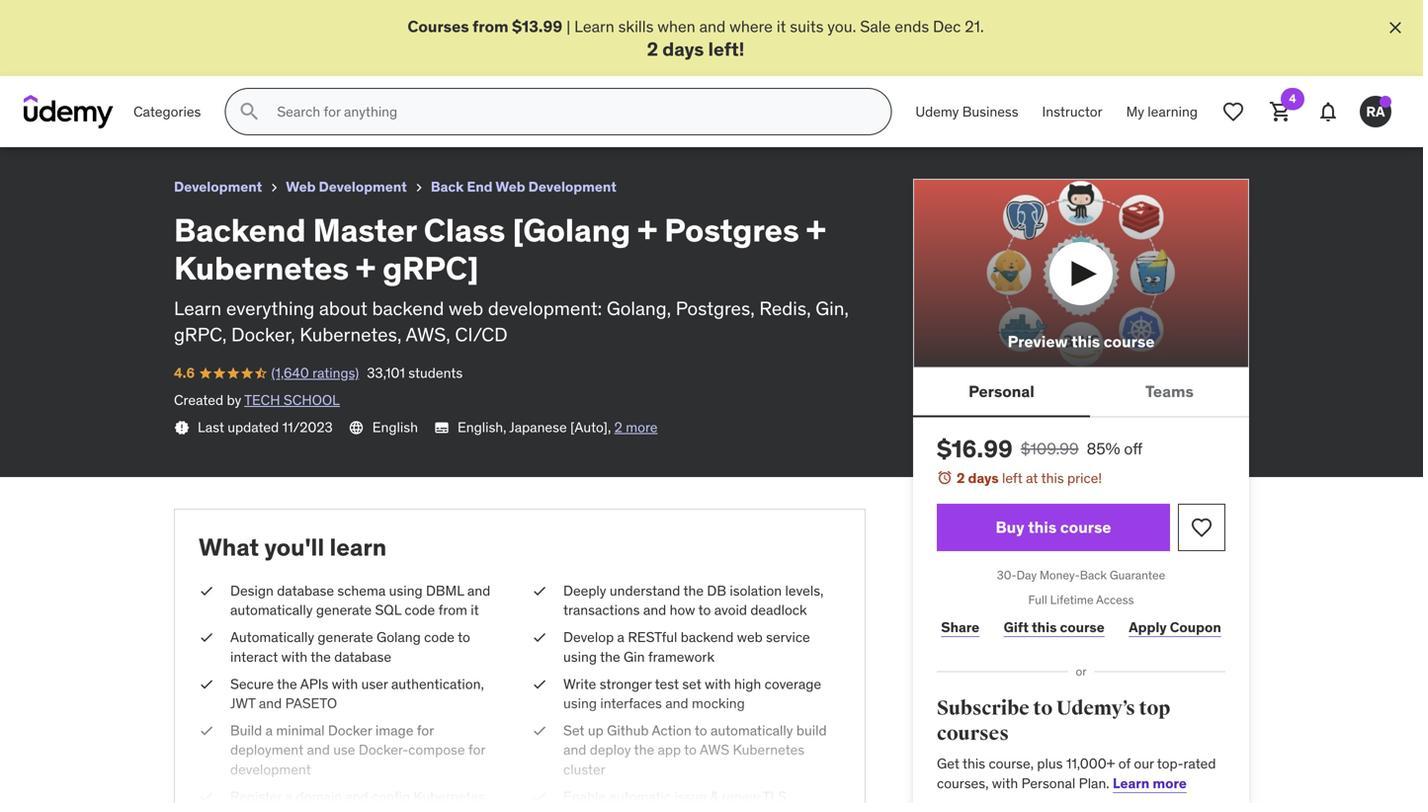 Task type: describe. For each thing, give the bounding box(es) containing it.
code inside design database schema using dbml and automatically generate sql code from it
[[405, 602, 435, 620]]

money-
[[1040, 568, 1081, 583]]

Search for anything text field
[[273, 95, 868, 129]]

teams
[[1146, 382, 1194, 402]]

transactions
[[564, 602, 640, 620]]

from inside design database schema using dbml and automatically generate sql code from it
[[439, 602, 468, 620]]

gift
[[1004, 619, 1029, 637]]

app
[[658, 742, 681, 760]]

guarantee
[[1110, 568, 1166, 583]]

xsmall image for design
[[199, 582, 215, 601]]

build
[[230, 722, 262, 740]]

my
[[1127, 103, 1145, 121]]

development:
[[488, 296, 602, 320]]

golang,
[[607, 296, 672, 320]]

kubernetes for backend master class [golang + postgres + kubernetes + grpc]
[[346, 8, 433, 29]]

xsmall image for write stronger test set with high coverage using interfaces and mocking
[[532, 675, 548, 695]]

2 more button
[[615, 418, 658, 438]]

web development
[[286, 178, 407, 196]]

business
[[963, 103, 1019, 121]]

off
[[1125, 439, 1143, 459]]

with inside write stronger test set with high coverage using interfaces and mocking
[[705, 676, 731, 694]]

design
[[230, 582, 274, 600]]

xsmall image for last updated 11/2023
[[174, 420, 190, 436]]

this for buy
[[1029, 518, 1057, 538]]

grpc] for backend master class [golang + postgres + kubernetes + grpc]
[[450, 8, 498, 29]]

with inside the get this course, plus 11,000+ of our top-rated courses, with personal plan.
[[993, 775, 1019, 793]]

docker
[[328, 722, 372, 740]]

xsmall image for build a minimal docker image for deployment and use docker-compose for development
[[199, 722, 215, 741]]

sale
[[861, 16, 891, 37]]

deployment
[[230, 742, 304, 760]]

levels,
[[786, 582, 824, 600]]

generate inside automatically generate golang code to interact with the database
[[318, 629, 373, 647]]

backend for backend master class [golang + postgres + kubernetes + grpc] learn everything about backend web development: golang, postgres, redis, gin, grpc, docker, kubernetes, aws, ci/cd
[[174, 211, 306, 250]]

compose
[[409, 742, 465, 760]]

automatically generate golang code to interact with the database
[[230, 629, 471, 666]]

price!
[[1068, 470, 1103, 487]]

web inside backend master class [golang + postgres + kubernetes + grpc] learn everything about backend web development: golang, postgres, redis, gin, grpc, docker, kubernetes, aws, ci/cd
[[449, 296, 484, 320]]

aws,
[[406, 323, 451, 346]]

to inside automatically generate golang code to interact with the database
[[458, 629, 471, 647]]

top-
[[1158, 756, 1184, 774]]

0 vertical spatial more
[[626, 419, 658, 437]]

courses
[[408, 16, 469, 37]]

english, japanese
[[458, 419, 567, 437]]

with inside automatically generate golang code to interact with the database
[[281, 649, 308, 666]]

everything
[[226, 296, 315, 320]]

authentication,
[[391, 676, 484, 694]]

course for gift this course
[[1061, 619, 1105, 637]]

tab list containing personal
[[914, 368, 1250, 418]]

(1,640
[[271, 364, 309, 382]]

ci/cd
[[455, 323, 508, 346]]

master for backend master class [golang + postgres + kubernetes + grpc] learn everything about backend web development: golang, postgres, redis, gin, grpc, docker, kubernetes, aws, ci/cd
[[313, 211, 417, 250]]

2 horizontal spatial 2
[[957, 470, 966, 487]]

updated
[[228, 419, 279, 437]]

1 vertical spatial 2
[[615, 419, 623, 437]]

to inside deeply understand the db isolation levels, transactions and how to avoid deadlock
[[699, 602, 711, 620]]

english
[[373, 419, 418, 437]]

0 horizontal spatial for
[[417, 722, 434, 740]]

using inside develop a restful backend web service using the gin framework
[[564, 649, 597, 666]]

2 days left at this price!
[[957, 470, 1103, 487]]

what you'll learn
[[199, 533, 387, 562]]

notifications image
[[1317, 100, 1341, 124]]

ratings)
[[313, 364, 359, 382]]

$16.99
[[937, 435, 1013, 464]]

[golang for backend master class [golang + postgres + kubernetes + grpc]
[[185, 8, 244, 29]]

to up aws
[[695, 722, 708, 740]]

full
[[1029, 593, 1048, 608]]

personal inside the get this course, plus 11,000+ of our top-rated courses, with personal plan.
[[1022, 775, 1076, 793]]

gift this course link
[[1000, 609, 1110, 648]]

shopping cart with 4 items image
[[1270, 100, 1293, 124]]

the inside develop a restful backend web service using the gin framework
[[600, 649, 621, 666]]

ends
[[895, 16, 930, 37]]

11/2023
[[282, 419, 333, 437]]

courses from $13.99 | learn skills when and where it suits you. sale ends dec 21. 2 days left!
[[408, 16, 985, 61]]

interact
[[230, 649, 278, 666]]

golang
[[377, 629, 421, 647]]

|
[[567, 16, 571, 37]]

grpc,
[[174, 323, 227, 346]]

[golang for backend master class [golang + postgres + kubernetes + grpc] learn everything about backend web development: golang, postgres, redis, gin, grpc, docker, kubernetes, aws, ci/cd
[[513, 211, 631, 250]]

action
[[652, 722, 692, 740]]

last updated 11/2023
[[198, 419, 333, 437]]

2 web from the left
[[496, 178, 526, 196]]

my learning
[[1127, 103, 1199, 121]]

udemy
[[916, 103, 960, 121]]

coupon
[[1171, 619, 1222, 637]]

course for buy this course
[[1061, 518, 1112, 538]]

apply coupon
[[1130, 619, 1222, 637]]

the inside secure the apis with user authentication, jwt and paseto
[[277, 676, 297, 694]]

30-day money-back guarantee full lifetime access
[[998, 568, 1166, 608]]

udemy's
[[1057, 697, 1136, 721]]

build a minimal docker image for deployment and use docker-compose for development
[[230, 722, 486, 779]]

avoid
[[715, 602, 748, 620]]

personal inside button
[[969, 382, 1035, 402]]

instructor
[[1043, 103, 1103, 121]]

learn more
[[1113, 775, 1187, 793]]

mocking
[[692, 695, 745, 713]]

personal button
[[914, 368, 1091, 416]]

deploy
[[590, 742, 631, 760]]

teams button
[[1091, 368, 1250, 416]]

postgres for backend master class [golang + postgres + kubernetes + grpc]
[[261, 8, 329, 29]]

kubernetes,
[[300, 323, 402, 346]]

back end web development link
[[431, 175, 617, 200]]

to right app
[[685, 742, 697, 760]]

3 development from the left
[[529, 178, 617, 196]]

courses
[[937, 722, 1010, 747]]

buy this course button
[[937, 504, 1171, 552]]

buy
[[996, 518, 1025, 538]]

backend for backend master class [golang + postgres + kubernetes + grpc]
[[16, 8, 82, 29]]

it inside courses from $13.99 | learn skills when and where it suits you. sale ends dec 21. 2 days left!
[[777, 16, 787, 37]]

schema
[[338, 582, 386, 600]]

jwt
[[230, 695, 256, 713]]

alarm image
[[937, 470, 953, 486]]

share
[[942, 619, 980, 637]]

db
[[707, 582, 727, 600]]

design database schema using dbml and automatically generate sql code from it
[[230, 582, 491, 620]]

courses,
[[937, 775, 989, 793]]

the inside deeply understand the db isolation levels, transactions and how to avoid deadlock
[[684, 582, 704, 600]]

class for backend master class [golang + postgres + kubernetes + grpc] learn everything about backend web development: golang, postgres, redis, gin, grpc, docker, kubernetes, aws, ci/cd
[[424, 211, 506, 250]]

backend inside backend master class [golang + postgres + kubernetes + grpc] learn everything about backend web development: golang, postgres, redis, gin, grpc, docker, kubernetes, aws, ci/cd
[[372, 296, 444, 320]]

restful
[[628, 629, 678, 647]]

submit search image
[[238, 100, 261, 124]]

the inside automatically generate golang code to interact with the database
[[311, 649, 331, 666]]

develop a restful backend web service using the gin framework
[[564, 629, 811, 666]]

85%
[[1087, 439, 1121, 459]]

high
[[735, 676, 762, 694]]

left!
[[709, 37, 745, 61]]

test
[[655, 676, 679, 694]]

automatically
[[230, 629, 314, 647]]

to inside the subscribe to udemy's top courses
[[1034, 697, 1053, 721]]



Task type: vqa. For each thing, say whether or not it's contained in the screenshot.
Ldap
no



Task type: locate. For each thing, give the bounding box(es) containing it.
1 horizontal spatial web
[[496, 178, 526, 196]]

0 horizontal spatial master
[[85, 8, 137, 29]]

1 horizontal spatial master
[[313, 211, 417, 250]]

course down price!
[[1061, 518, 1112, 538]]

and inside build a minimal docker image for deployment and use docker-compose for development
[[307, 742, 330, 760]]

the left apis
[[277, 676, 297, 694]]

1 vertical spatial backend
[[174, 211, 306, 250]]

it up authentication, on the left of page
[[471, 602, 479, 620]]

a inside build a minimal docker image for deployment and use docker-compose for development
[[266, 722, 273, 740]]

1 vertical spatial a
[[266, 722, 273, 740]]

backend up aws,
[[372, 296, 444, 320]]

with
[[281, 649, 308, 666], [332, 676, 358, 694], [705, 676, 731, 694], [993, 775, 1019, 793]]

more down top-
[[1153, 775, 1187, 793]]

automatically up the automatically at the bottom left of the page
[[230, 602, 313, 620]]

0 horizontal spatial development
[[174, 178, 262, 196]]

buy this course
[[996, 518, 1112, 538]]

backend inside develop a restful backend web service using the gin framework
[[681, 629, 734, 647]]

0 horizontal spatial more
[[626, 419, 658, 437]]

0 vertical spatial kubernetes
[[346, 8, 433, 29]]

secure
[[230, 676, 274, 694]]

backend down development link
[[174, 211, 306, 250]]

aws
[[700, 742, 730, 760]]

1 horizontal spatial automatically
[[711, 722, 794, 740]]

and up left!
[[700, 16, 726, 37]]

a for build
[[266, 722, 273, 740]]

1 vertical spatial days
[[969, 470, 999, 487]]

xsmall image for automatically generate golang code to interact with the database
[[199, 629, 215, 648]]

master inside backend master class [golang + postgres + kubernetes + grpc] learn everything about backend web development: golang, postgres, redis, gin, grpc, docker, kubernetes, aws, ci/cd
[[313, 211, 417, 250]]

1 horizontal spatial development
[[319, 178, 407, 196]]

and inside write stronger test set with high coverage using interfaces and mocking
[[666, 695, 689, 713]]

1 vertical spatial postgres
[[665, 211, 800, 250]]

0 horizontal spatial it
[[471, 602, 479, 620]]

learn more link
[[1113, 775, 1187, 793]]

postgres for backend master class [golang + postgres + kubernetes + grpc] learn everything about backend web development: golang, postgres, redis, gin, grpc, docker, kubernetes, aws, ci/cd
[[665, 211, 800, 250]]

1 vertical spatial back
[[1081, 568, 1107, 583]]

xsmall image
[[199, 582, 215, 601], [532, 582, 548, 601], [532, 629, 548, 648], [199, 788, 215, 804], [532, 788, 548, 804]]

this right gift
[[1032, 619, 1058, 637]]

postgres inside backend master class [golang + postgres + kubernetes + grpc] learn everything about backend web development: golang, postgres, redis, gin, grpc, docker, kubernetes, aws, ci/cd
[[665, 211, 800, 250]]

and right dbml
[[468, 582, 491, 600]]

1 vertical spatial web
[[737, 629, 763, 647]]

the inside set up github action to automatically build and deploy the app to aws kubernetes cluster
[[634, 742, 655, 760]]

$16.99 $109.99 85% off
[[937, 435, 1143, 464]]

course,
[[989, 756, 1034, 774]]

learn up grpc,
[[174, 296, 222, 320]]

0 vertical spatial personal
[[969, 382, 1035, 402]]

learn inside backend master class [golang + postgres + kubernetes + grpc] learn everything about backend web development: golang, postgres, redis, gin, grpc, docker, kubernetes, aws, ci/cd
[[174, 296, 222, 320]]

1 web from the left
[[286, 178, 316, 196]]

a up deployment on the bottom of the page
[[266, 722, 273, 740]]

0 vertical spatial back
[[431, 178, 464, 196]]

udemy business
[[916, 103, 1019, 121]]

days down the when
[[663, 37, 704, 61]]

using down write
[[564, 695, 597, 713]]

1 vertical spatial learn
[[174, 296, 222, 320]]

and down the secure
[[259, 695, 282, 713]]

code inside automatically generate golang code to interact with the database
[[424, 629, 455, 647]]

web
[[449, 296, 484, 320], [737, 629, 763, 647]]

dec
[[933, 16, 962, 37]]

for up compose at the left
[[417, 722, 434, 740]]

2 development from the left
[[319, 178, 407, 196]]

course language image
[[349, 420, 365, 436]]

days left the left
[[969, 470, 999, 487]]

0 horizontal spatial days
[[663, 37, 704, 61]]

backend inside backend master class [golang + postgres + kubernetes + grpc] learn everything about backend web development: golang, postgres, redis, gin, grpc, docker, kubernetes, aws, ci/cd
[[174, 211, 306, 250]]

1 horizontal spatial days
[[969, 470, 999, 487]]

using
[[389, 582, 423, 600], [564, 649, 597, 666], [564, 695, 597, 713]]

this
[[1072, 332, 1101, 352], [1042, 470, 1065, 487], [1029, 518, 1057, 538], [1032, 619, 1058, 637], [963, 756, 986, 774]]

kubernetes
[[346, 8, 433, 29], [174, 249, 349, 288], [733, 742, 805, 760]]

using up sql
[[389, 582, 423, 600]]

top
[[1140, 697, 1171, 721]]

this for preview
[[1072, 332, 1101, 352]]

0 vertical spatial generate
[[316, 602, 372, 620]]

0 horizontal spatial 2
[[615, 419, 623, 437]]

1 horizontal spatial learn
[[575, 16, 615, 37]]

2 down skills
[[647, 37, 659, 61]]

1 horizontal spatial 2
[[647, 37, 659, 61]]

0 vertical spatial backend
[[16, 8, 82, 29]]

from
[[473, 16, 509, 37], [439, 602, 468, 620]]

0 horizontal spatial learn
[[174, 296, 222, 320]]

0 horizontal spatial web
[[286, 178, 316, 196]]

database
[[277, 582, 334, 600], [334, 649, 392, 666]]

wishlist image
[[1222, 100, 1246, 124]]

and for set up github action to automatically build and deploy the app to aws kubernetes cluster
[[564, 742, 587, 760]]

1 vertical spatial backend
[[681, 629, 734, 647]]

suits
[[790, 16, 824, 37]]

backend master class [golang + postgres + kubernetes + grpc]
[[16, 8, 498, 29]]

understand
[[610, 582, 681, 600]]

dbml
[[426, 582, 464, 600]]

learn right |
[[575, 16, 615, 37]]

categories
[[133, 103, 201, 121]]

1 vertical spatial automatically
[[711, 722, 794, 740]]

the left gin
[[600, 649, 621, 666]]

this for get
[[963, 756, 986, 774]]

0 horizontal spatial [golang
[[185, 8, 244, 29]]

with down course,
[[993, 775, 1019, 793]]

more right the ,
[[626, 419, 658, 437]]

xsmall image left set
[[532, 722, 548, 741]]

up
[[588, 722, 604, 740]]

and for deeply understand the db isolation levels, transactions and how to avoid deadlock
[[644, 602, 667, 620]]

skills
[[619, 16, 654, 37]]

1 horizontal spatial postgres
[[665, 211, 800, 250]]

with up mocking
[[705, 676, 731, 694]]

1 horizontal spatial more
[[1153, 775, 1187, 793]]

web inside develop a restful backend web service using the gin framework
[[737, 629, 763, 647]]

from left $13.99
[[473, 16, 509, 37]]

udemy image
[[24, 95, 114, 129]]

1 vertical spatial using
[[564, 649, 597, 666]]

a for develop
[[618, 629, 625, 647]]

1 vertical spatial database
[[334, 649, 392, 666]]

course up teams
[[1104, 332, 1155, 352]]

use
[[333, 742, 355, 760]]

1 horizontal spatial backend
[[681, 629, 734, 647]]

0 vertical spatial backend
[[372, 296, 444, 320]]

access
[[1097, 593, 1135, 608]]

automatically
[[230, 602, 313, 620], [711, 722, 794, 740]]

redis,
[[760, 296, 812, 320]]

0 horizontal spatial postgres
[[261, 8, 329, 29]]

1 horizontal spatial from
[[473, 16, 509, 37]]

from inside courses from $13.99 | learn skills when and where it suits you. sale ends dec 21. 2 days left!
[[473, 16, 509, 37]]

the left app
[[634, 742, 655, 760]]

0 vertical spatial 2
[[647, 37, 659, 61]]

coverage
[[765, 676, 822, 694]]

grpc] left $13.99
[[450, 8, 498, 29]]

1 horizontal spatial a
[[618, 629, 625, 647]]

0 vertical spatial using
[[389, 582, 423, 600]]

this right preview
[[1072, 332, 1101, 352]]

database inside automatically generate golang code to interact with the database
[[334, 649, 392, 666]]

xsmall image for secure the apis with user authentication, jwt and paseto
[[199, 675, 215, 695]]

this right at
[[1042, 470, 1065, 487]]

1 vertical spatial more
[[1153, 775, 1187, 793]]

where
[[730, 16, 773, 37]]

1 horizontal spatial backend
[[174, 211, 306, 250]]

learn
[[330, 533, 387, 562]]

what
[[199, 533, 259, 562]]

this right the buy
[[1029, 518, 1057, 538]]

backend up the udemy image
[[16, 8, 82, 29]]

xsmall image left the secure
[[199, 675, 215, 695]]

1 horizontal spatial it
[[777, 16, 787, 37]]

tab list
[[914, 368, 1250, 418]]

a inside develop a restful backend web service using the gin framework
[[618, 629, 625, 647]]

with down the automatically at the bottom left of the page
[[281, 649, 308, 666]]

1 horizontal spatial web
[[737, 629, 763, 647]]

our
[[1135, 756, 1155, 774]]

this for gift
[[1032, 619, 1058, 637]]

and inside design database schema using dbml and automatically generate sql code from it
[[468, 582, 491, 600]]

0 horizontal spatial class
[[141, 8, 182, 29]]

grpc] up aws,
[[383, 249, 479, 288]]

2 vertical spatial course
[[1061, 619, 1105, 637]]

personal down "plus"
[[1022, 775, 1076, 793]]

0 vertical spatial days
[[663, 37, 704, 61]]

and for secure the apis with user authentication, jwt and paseto
[[259, 695, 282, 713]]

1 horizontal spatial [golang
[[513, 211, 631, 250]]

web right end
[[496, 178, 526, 196]]

0 vertical spatial it
[[777, 16, 787, 37]]

2 horizontal spatial learn
[[1113, 775, 1150, 793]]

to left udemy's
[[1034, 697, 1053, 721]]

and for build a minimal docker image for deployment and use docker-compose for development
[[307, 742, 330, 760]]

the up how
[[684, 582, 704, 600]]

class for backend master class [golang + postgres + kubernetes + grpc]
[[141, 8, 182, 29]]

personal down preview
[[969, 382, 1035, 402]]

about
[[319, 296, 368, 320]]

33,101
[[367, 364, 405, 382]]

web development link
[[286, 175, 407, 200]]

2 vertical spatial using
[[564, 695, 597, 713]]

the up apis
[[311, 649, 331, 666]]

web down avoid
[[737, 629, 763, 647]]

2 vertical spatial learn
[[1113, 775, 1150, 793]]

xsmall image for set up github action to automatically build and deploy the app to aws kubernetes cluster
[[532, 722, 548, 741]]

web right development link
[[286, 178, 316, 196]]

to
[[699, 602, 711, 620], [458, 629, 471, 647], [1034, 697, 1053, 721], [695, 722, 708, 740], [685, 742, 697, 760]]

grpc]
[[450, 8, 498, 29], [383, 249, 479, 288]]

kubernetes for backend master class [golang + postgres + kubernetes + grpc] learn everything about backend web development: golang, postgres, redis, gin, grpc, docker, kubernetes, aws, ci/cd
[[174, 249, 349, 288]]

course for preview this course
[[1104, 332, 1155, 352]]

1 vertical spatial [golang
[[513, 211, 631, 250]]

it left suits in the right of the page
[[777, 16, 787, 37]]

0 vertical spatial a
[[618, 629, 625, 647]]

class down end
[[424, 211, 506, 250]]

write
[[564, 676, 597, 694]]

back end web development
[[431, 178, 617, 196]]

11,000+
[[1067, 756, 1116, 774]]

1 vertical spatial it
[[471, 602, 479, 620]]

you.
[[828, 16, 857, 37]]

categories button
[[122, 88, 213, 136]]

secure the apis with user authentication, jwt and paseto
[[230, 676, 484, 713]]

1 development from the left
[[174, 178, 262, 196]]

generate down design database schema using dbml and automatically generate sql code from it
[[318, 629, 373, 647]]

2 inside courses from $13.99 | learn skills when and where it suits you. sale ends dec 21. 2 days left!
[[647, 37, 659, 61]]

generate
[[316, 602, 372, 620], [318, 629, 373, 647]]

more
[[626, 419, 658, 437], [1153, 775, 1187, 793]]

automatically up aws
[[711, 722, 794, 740]]

database down 'you'll'
[[277, 582, 334, 600]]

how
[[670, 602, 696, 620]]

at
[[1027, 470, 1039, 487]]

,
[[608, 419, 611, 437]]

2 horizontal spatial development
[[529, 178, 617, 196]]

0 vertical spatial [golang
[[185, 8, 244, 29]]

automatically inside design database schema using dbml and automatically generate sql code from it
[[230, 602, 313, 620]]

2
[[647, 37, 659, 61], [615, 419, 623, 437], [957, 470, 966, 487]]

0 horizontal spatial web
[[449, 296, 484, 320]]

xsmall image left last
[[174, 420, 190, 436]]

code right golang
[[424, 629, 455, 647]]

it inside design database schema using dbml and automatically generate sql code from it
[[471, 602, 479, 620]]

to right how
[[699, 602, 711, 620]]

4.6
[[174, 364, 195, 382]]

paseto
[[285, 695, 337, 713]]

33,101 students
[[367, 364, 463, 382]]

preview
[[1008, 332, 1069, 352]]

to down dbml
[[458, 629, 471, 647]]

1 vertical spatial personal
[[1022, 775, 1076, 793]]

1 vertical spatial kubernetes
[[174, 249, 349, 288]]

subscribe
[[937, 697, 1030, 721]]

using down develop
[[564, 649, 597, 666]]

and down test
[[666, 695, 689, 713]]

back up lifetime
[[1081, 568, 1107, 583]]

closed captions image
[[434, 420, 450, 436]]

xsmall image
[[266, 180, 282, 196], [411, 180, 427, 196], [174, 420, 190, 436], [199, 629, 215, 648], [199, 675, 215, 695], [532, 675, 548, 695], [199, 722, 215, 741], [532, 722, 548, 741]]

with inside secure the apis with user authentication, jwt and paseto
[[332, 676, 358, 694]]

from down dbml
[[439, 602, 468, 620]]

isolation
[[730, 582, 782, 600]]

0 vertical spatial code
[[405, 602, 435, 620]]

for right compose at the left
[[469, 742, 486, 760]]

class inside backend master class [golang + postgres + kubernetes + grpc] learn everything about backend web development: golang, postgres, redis, gin, grpc, docker, kubernetes, aws, ci/cd
[[424, 211, 506, 250]]

close image
[[1386, 18, 1406, 38]]

and inside deeply understand the db isolation levels, transactions and how to avoid deadlock
[[644, 602, 667, 620]]

apply
[[1130, 619, 1167, 637]]

generate down schema
[[316, 602, 372, 620]]

and left use
[[307, 742, 330, 760]]

0 horizontal spatial backend
[[372, 296, 444, 320]]

4 link
[[1258, 88, 1305, 136]]

1 horizontal spatial class
[[424, 211, 506, 250]]

0 vertical spatial course
[[1104, 332, 1155, 352]]

0 horizontal spatial automatically
[[230, 602, 313, 620]]

sql
[[375, 602, 401, 620]]

and for courses from $13.99 | learn skills when and where it suits you. sale ends dec 21. 2 days left!
[[700, 16, 726, 37]]

0 horizontal spatial a
[[266, 722, 273, 740]]

1 vertical spatial generate
[[318, 629, 373, 647]]

learn down of
[[1113, 775, 1150, 793]]

class up the categories
[[141, 8, 182, 29]]

21.
[[965, 16, 985, 37]]

and down understand
[[644, 602, 667, 620]]

web
[[286, 178, 316, 196], [496, 178, 526, 196]]

xsmall image left end
[[411, 180, 427, 196]]

github
[[607, 722, 649, 740]]

database up user
[[334, 649, 392, 666]]

1 vertical spatial class
[[424, 211, 506, 250]]

1 vertical spatial course
[[1061, 518, 1112, 538]]

grpc] inside backend master class [golang + postgres + kubernetes + grpc] learn everything about backend web development: golang, postgres, redis, gin, grpc, docker, kubernetes, aws, ci/cd
[[383, 249, 479, 288]]

automatically inside set up github action to automatically build and deploy the app to aws kubernetes cluster
[[711, 722, 794, 740]]

and
[[700, 16, 726, 37], [468, 582, 491, 600], [644, 602, 667, 620], [259, 695, 282, 713], [666, 695, 689, 713], [307, 742, 330, 760], [564, 742, 587, 760]]

1 vertical spatial for
[[469, 742, 486, 760]]

0 vertical spatial grpc]
[[450, 8, 498, 29]]

last
[[198, 419, 224, 437]]

2 vertical spatial 2
[[957, 470, 966, 487]]

postgres,
[[676, 296, 755, 320]]

a up gin
[[618, 629, 625, 647]]

image
[[376, 722, 414, 740]]

development
[[174, 178, 262, 196], [319, 178, 407, 196], [529, 178, 617, 196]]

xsmall image left the automatically at the bottom left of the page
[[199, 629, 215, 648]]

using inside write stronger test set with high coverage using interfaces and mocking
[[564, 695, 597, 713]]

$13.99
[[512, 16, 563, 37]]

and inside courses from $13.99 | learn skills when and where it suits you. sale ends dec 21. 2 days left!
[[700, 16, 726, 37]]

with left user
[[332, 676, 358, 694]]

backend up the framework
[[681, 629, 734, 647]]

0 vertical spatial automatically
[[230, 602, 313, 620]]

generate inside design database schema using dbml and automatically generate sql code from it
[[316, 602, 372, 620]]

0 vertical spatial for
[[417, 722, 434, 740]]

1 horizontal spatial back
[[1081, 568, 1107, 583]]

and down set
[[564, 742, 587, 760]]

days inside courses from $13.99 | learn skills when and where it suits you. sale ends dec 21. 2 days left!
[[663, 37, 704, 61]]

and inside set up github action to automatically build and deploy the app to aws kubernetes cluster
[[564, 742, 587, 760]]

instructor link
[[1031, 88, 1115, 136]]

0 vertical spatial class
[[141, 8, 182, 29]]

2 right the alarm icon at bottom right
[[957, 470, 966, 487]]

back left end
[[431, 178, 464, 196]]

web up ci/cd
[[449, 296, 484, 320]]

xsmall image left build
[[199, 722, 215, 741]]

using inside design database schema using dbml and automatically generate sql code from it
[[389, 582, 423, 600]]

1 vertical spatial grpc]
[[383, 249, 479, 288]]

kubernetes inside backend master class [golang + postgres + kubernetes + grpc] learn everything about backend web development: golang, postgres, redis, gin, grpc, docker, kubernetes, aws, ci/cd
[[174, 249, 349, 288]]

framework
[[649, 649, 715, 666]]

xsmall image right development link
[[266, 180, 282, 196]]

user
[[361, 676, 388, 694]]

this up courses,
[[963, 756, 986, 774]]

0 vertical spatial learn
[[575, 16, 615, 37]]

0 vertical spatial master
[[85, 8, 137, 29]]

xsmall image for develop
[[532, 629, 548, 648]]

share button
[[937, 609, 984, 648]]

udemy business link
[[904, 88, 1031, 136]]

1 vertical spatial from
[[439, 602, 468, 620]]

you have alerts image
[[1380, 96, 1392, 108]]

0 vertical spatial from
[[473, 16, 509, 37]]

code right sql
[[405, 602, 435, 620]]

xsmall image for deeply
[[532, 582, 548, 601]]

[golang inside backend master class [golang + postgres + kubernetes + grpc] learn everything about backend web development: golang, postgres, redis, gin, grpc, docker, kubernetes, aws, ci/cd
[[513, 211, 631, 250]]

0 horizontal spatial back
[[431, 178, 464, 196]]

wishlist image
[[1191, 516, 1214, 540]]

this inside the get this course, plus 11,000+ of our top-rated courses, with personal plan.
[[963, 756, 986, 774]]

learn inside courses from $13.99 | learn skills when and where it suits you. sale ends dec 21. 2 days left!
[[575, 16, 615, 37]]

and inside secure the apis with user authentication, jwt and paseto
[[259, 695, 282, 713]]

database inside design database schema using dbml and automatically generate sql code from it
[[277, 582, 334, 600]]

0 vertical spatial web
[[449, 296, 484, 320]]

master for backend master class [golang + postgres + kubernetes + grpc]
[[85, 8, 137, 29]]

master
[[85, 8, 137, 29], [313, 211, 417, 250]]

0 vertical spatial database
[[277, 582, 334, 600]]

1 vertical spatial master
[[313, 211, 417, 250]]

1 vertical spatial code
[[424, 629, 455, 647]]

0 horizontal spatial from
[[439, 602, 468, 620]]

learning
[[1148, 103, 1199, 121]]

1 horizontal spatial for
[[469, 742, 486, 760]]

kubernetes inside set up github action to automatically build and deploy the app to aws kubernetes cluster
[[733, 742, 805, 760]]

0 horizontal spatial backend
[[16, 8, 82, 29]]

xsmall image left write
[[532, 675, 548, 695]]

lifetime
[[1051, 593, 1094, 608]]

2 vertical spatial kubernetes
[[733, 742, 805, 760]]

cluster
[[564, 761, 606, 779]]

course down lifetime
[[1061, 619, 1105, 637]]

deeply understand the db isolation levels, transactions and how to avoid deadlock
[[564, 582, 824, 620]]

2 right the ,
[[615, 419, 623, 437]]

stronger
[[600, 676, 652, 694]]

back inside 30-day money-back guarantee full lifetime access
[[1081, 568, 1107, 583]]

grpc] for backend master class [golang + postgres + kubernetes + grpc] learn everything about backend web development: golang, postgres, redis, gin, grpc, docker, kubernetes, aws, ci/cd
[[383, 249, 479, 288]]

0 vertical spatial postgres
[[261, 8, 329, 29]]

ra
[[1367, 103, 1386, 120]]



